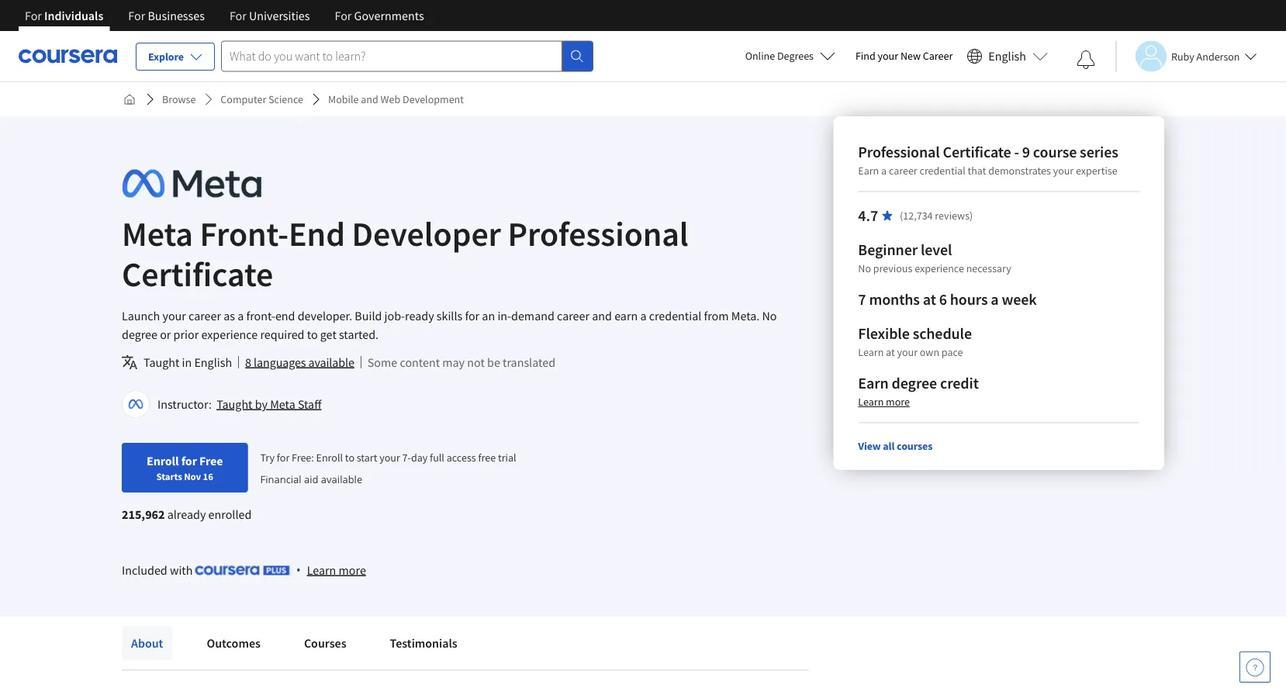 Task type: vqa. For each thing, say whether or not it's contained in the screenshot.
CLOUD.
no



Task type: locate. For each thing, give the bounding box(es) containing it.
explore
[[148, 50, 184, 64]]

included with
[[122, 563, 195, 578]]

1 vertical spatial experience
[[201, 327, 258, 342]]

nov
[[184, 470, 201, 483]]

available right aid at the bottom of page
[[321, 472, 363, 486]]

for up nov
[[181, 453, 197, 469]]

to left get
[[307, 327, 318, 342]]

1 horizontal spatial degree
[[892, 374, 938, 393]]

level
[[921, 240, 953, 260]]

enroll inside enroll for free starts nov 16
[[147, 453, 179, 469]]

certificate up as
[[122, 252, 273, 295]]

0 horizontal spatial certificate
[[122, 252, 273, 295]]

1 horizontal spatial taught
[[217, 397, 253, 412]]

pace
[[942, 345, 964, 359]]

learn more link for degree
[[859, 395, 910, 409]]

science
[[269, 92, 303, 106]]

degree down own
[[892, 374, 938, 393]]

your up or
[[163, 308, 186, 324]]

(12,734 reviews)
[[900, 209, 974, 223]]

1 horizontal spatial to
[[345, 451, 355, 465]]

job-
[[385, 308, 405, 324]]

2 horizontal spatial career
[[889, 164, 918, 178]]

degree down launch
[[122, 327, 158, 342]]

development
[[403, 92, 464, 106]]

skills
[[437, 308, 463, 324]]

no right the meta.
[[763, 308, 777, 324]]

4.7
[[859, 206, 879, 225]]

learn more link right •
[[307, 561, 366, 580]]

for inside enroll for free starts nov 16
[[181, 453, 197, 469]]

1 earn from the top
[[859, 164, 880, 178]]

for for individuals
[[25, 8, 42, 23]]

0 vertical spatial english
[[989, 49, 1027, 64]]

at left the 6
[[923, 290, 937, 309]]

certificate inside professional certificate - 9 course series earn a career credential that demonstrates your expertise
[[943, 142, 1012, 162]]

learn up view
[[859, 395, 884, 409]]

free
[[199, 453, 223, 469]]

your down course
[[1054, 164, 1074, 178]]

coursera image
[[19, 44, 117, 68]]

0 vertical spatial credential
[[920, 164, 966, 178]]

2 vertical spatial learn
[[307, 563, 336, 578]]

english right in
[[194, 355, 232, 370]]

started.
[[339, 327, 379, 342]]

credential
[[920, 164, 966, 178], [649, 308, 702, 324]]

for left universities
[[230, 8, 247, 23]]

english
[[989, 49, 1027, 64], [194, 355, 232, 370]]

1 vertical spatial at
[[886, 345, 895, 359]]

learn right •
[[307, 563, 336, 578]]

at
[[923, 290, 937, 309], [886, 345, 895, 359]]

0 vertical spatial professional
[[859, 142, 940, 162]]

for for universities
[[230, 8, 247, 23]]

0 horizontal spatial degree
[[122, 327, 158, 342]]

1 vertical spatial credential
[[649, 308, 702, 324]]

2 earn from the top
[[859, 374, 889, 393]]

0 horizontal spatial credential
[[649, 308, 702, 324]]

1 horizontal spatial more
[[886, 395, 910, 409]]

taught
[[144, 355, 180, 370], [217, 397, 253, 412]]

degrees
[[778, 49, 814, 63]]

no left "previous" at top right
[[859, 262, 872, 276]]

earn down the flexible
[[859, 374, 889, 393]]

for universities
[[230, 8, 310, 23]]

learn more link up all
[[859, 395, 910, 409]]

english inside button
[[989, 49, 1027, 64]]

at down the flexible
[[886, 345, 895, 359]]

earn up 4.7
[[859, 164, 880, 178]]

learn down the flexible
[[859, 345, 884, 359]]

1 vertical spatial and
[[592, 308, 612, 324]]

4 for from the left
[[335, 8, 352, 23]]

0 horizontal spatial at
[[886, 345, 895, 359]]

1 horizontal spatial experience
[[915, 262, 965, 276]]

1 horizontal spatial learn more link
[[859, 395, 910, 409]]

1 horizontal spatial no
[[859, 262, 872, 276]]

earn
[[859, 164, 880, 178], [859, 374, 889, 393]]

1 horizontal spatial meta
[[270, 397, 295, 412]]

to inside try for free: enroll to start your 7-day full access free trial financial aid available
[[345, 451, 355, 465]]

your left 7-
[[380, 451, 400, 465]]

0 horizontal spatial professional
[[508, 212, 689, 255]]

career up (12,734
[[889, 164, 918, 178]]

available inside button
[[309, 355, 355, 370]]

end
[[275, 308, 295, 324]]

coursera plus image
[[195, 566, 290, 576]]

beginner
[[859, 240, 918, 260]]

meta image
[[122, 166, 262, 201]]

6
[[940, 290, 948, 309]]

starts
[[156, 470, 182, 483]]

credential left that
[[920, 164, 966, 178]]

taught left by
[[217, 397, 253, 412]]

0 vertical spatial certificate
[[943, 142, 1012, 162]]

courses
[[304, 636, 347, 651]]

individuals
[[44, 8, 103, 23]]

for right try
[[277, 451, 290, 465]]

0 horizontal spatial career
[[189, 308, 221, 324]]

some
[[368, 355, 398, 370]]

1 horizontal spatial credential
[[920, 164, 966, 178]]

enroll
[[316, 451, 343, 465], [147, 453, 179, 469]]

0 horizontal spatial enroll
[[147, 453, 179, 469]]

0 horizontal spatial taught
[[144, 355, 180, 370]]

and left web
[[361, 92, 379, 106]]

for left an
[[465, 308, 480, 324]]

2 for from the left
[[128, 8, 145, 23]]

more up view all courses link
[[886, 395, 910, 409]]

0 vertical spatial earn
[[859, 164, 880, 178]]

show notifications image
[[1077, 50, 1096, 69]]

enrolled
[[208, 507, 252, 522]]

0 horizontal spatial for
[[181, 453, 197, 469]]

enroll right free: at the left bottom of page
[[316, 451, 343, 465]]

• learn more
[[296, 562, 366, 579]]

learn inside flexible schedule learn at your own pace
[[859, 345, 884, 359]]

0 horizontal spatial experience
[[201, 327, 258, 342]]

no inside beginner level no previous experience necessary
[[859, 262, 872, 276]]

credit
[[941, 374, 979, 393]]

career right demand
[[557, 308, 590, 324]]

1 vertical spatial english
[[194, 355, 232, 370]]

experience inside beginner level no previous experience necessary
[[915, 262, 965, 276]]

215,962 already enrolled
[[122, 507, 252, 522]]

to left start
[[345, 451, 355, 465]]

8 languages available button
[[245, 353, 355, 372]]

1 horizontal spatial certificate
[[943, 142, 1012, 162]]

credential left from
[[649, 308, 702, 324]]

for inside launch your career as a front-end developer. build job-ready skills for an in-demand career and earn a credential from meta. no degree or prior experience required to get started.
[[465, 308, 480, 324]]

for left individuals on the left top
[[25, 8, 42, 23]]

2 horizontal spatial for
[[465, 308, 480, 324]]

developer.
[[298, 308, 352, 324]]

1 vertical spatial degree
[[892, 374, 938, 393]]

experience down level
[[915, 262, 965, 276]]

meta right by
[[270, 397, 295, 412]]

0 vertical spatial degree
[[122, 327, 158, 342]]

0 vertical spatial learn more link
[[859, 395, 910, 409]]

learn more link
[[859, 395, 910, 409], [307, 561, 366, 580]]

1 horizontal spatial professional
[[859, 142, 940, 162]]

and left earn
[[592, 308, 612, 324]]

1 horizontal spatial at
[[923, 290, 937, 309]]

0 horizontal spatial more
[[339, 563, 366, 578]]

0 vertical spatial and
[[361, 92, 379, 106]]

1 vertical spatial to
[[345, 451, 355, 465]]

1 vertical spatial available
[[321, 472, 363, 486]]

0 horizontal spatial meta
[[122, 212, 193, 255]]

months
[[870, 290, 920, 309]]

experience down as
[[201, 327, 258, 342]]

1 vertical spatial professional
[[508, 212, 689, 255]]

for businesses
[[128, 8, 205, 23]]

experience
[[915, 262, 965, 276], [201, 327, 258, 342]]

enroll up starts
[[147, 453, 179, 469]]

•
[[296, 562, 301, 579]]

meta down meta 'image'
[[122, 212, 193, 255]]

mobile and web development link
[[322, 85, 470, 113]]

1 for from the left
[[25, 8, 42, 23]]

0 horizontal spatial english
[[194, 355, 232, 370]]

ruby anderson
[[1172, 49, 1241, 63]]

for left businesses
[[128, 8, 145, 23]]

career
[[889, 164, 918, 178], [189, 308, 221, 324], [557, 308, 590, 324]]

1 vertical spatial learn
[[859, 395, 884, 409]]

career left as
[[189, 308, 221, 324]]

hours
[[951, 290, 988, 309]]

view
[[859, 439, 881, 453]]

learn inside • learn more
[[307, 563, 336, 578]]

available down get
[[309, 355, 355, 370]]

1 vertical spatial certificate
[[122, 252, 273, 295]]

0 horizontal spatial no
[[763, 308, 777, 324]]

3 for from the left
[[230, 8, 247, 23]]

0 vertical spatial taught
[[144, 355, 180, 370]]

learn inside earn degree credit learn more
[[859, 395, 884, 409]]

1 vertical spatial earn
[[859, 374, 889, 393]]

taught left in
[[144, 355, 180, 370]]

7-
[[403, 451, 411, 465]]

1 horizontal spatial enroll
[[316, 451, 343, 465]]

not
[[467, 355, 485, 370]]

None search field
[[221, 41, 594, 72]]

expertise
[[1077, 164, 1118, 178]]

no inside launch your career as a front-end developer. build job-ready skills for an in-demand career and earn a credential from meta. no degree or prior experience required to get started.
[[763, 308, 777, 324]]

own
[[920, 345, 940, 359]]

0 horizontal spatial to
[[307, 327, 318, 342]]

or
[[160, 327, 171, 342]]

online
[[746, 49, 776, 63]]

testimonials
[[390, 636, 458, 651]]

1 vertical spatial more
[[339, 563, 366, 578]]

for inside try for free: enroll to start your 7-day full access free trial financial aid available
[[277, 451, 290, 465]]

certificate
[[943, 142, 1012, 162], [122, 252, 273, 295]]

more inside • learn more
[[339, 563, 366, 578]]

1 horizontal spatial and
[[592, 308, 612, 324]]

for for businesses
[[128, 8, 145, 23]]

for
[[465, 308, 480, 324], [277, 451, 290, 465], [181, 453, 197, 469]]

1 vertical spatial learn more link
[[307, 561, 366, 580]]

1 horizontal spatial for
[[277, 451, 290, 465]]

build
[[355, 308, 382, 324]]

and inside launch your career as a front-end developer. build job-ready skills for an in-demand career and earn a credential from meta. no degree or prior experience required to get started.
[[592, 308, 612, 324]]

for for enroll for free
[[181, 453, 197, 469]]

professional
[[859, 142, 940, 162], [508, 212, 689, 255]]

0 vertical spatial learn
[[859, 345, 884, 359]]

courses link
[[295, 626, 356, 661]]

computer
[[221, 92, 266, 106]]

home image
[[123, 93, 136, 106]]

more right •
[[339, 563, 366, 578]]

computer science link
[[214, 85, 310, 113]]

0 vertical spatial to
[[307, 327, 318, 342]]

for left governments
[[335, 8, 352, 23]]

0 vertical spatial no
[[859, 262, 872, 276]]

at inside flexible schedule learn at your own pace
[[886, 345, 895, 359]]

your inside flexible schedule learn at your own pace
[[898, 345, 918, 359]]

0 horizontal spatial and
[[361, 92, 379, 106]]

demand
[[512, 308, 555, 324]]

0 vertical spatial available
[[309, 355, 355, 370]]

1 vertical spatial no
[[763, 308, 777, 324]]

mobile
[[328, 92, 359, 106]]

enroll for free starts nov 16
[[147, 453, 223, 483]]

from
[[704, 308, 729, 324]]

0 vertical spatial meta
[[122, 212, 193, 255]]

0 horizontal spatial learn more link
[[307, 561, 366, 580]]

1 horizontal spatial english
[[989, 49, 1027, 64]]

financial
[[260, 472, 302, 486]]

0 vertical spatial experience
[[915, 262, 965, 276]]

english right 'career'
[[989, 49, 1027, 64]]

certificate up that
[[943, 142, 1012, 162]]

mobile and web development
[[328, 92, 464, 106]]

get
[[320, 327, 337, 342]]

computer science
[[221, 92, 303, 106]]

0 vertical spatial more
[[886, 395, 910, 409]]

your left own
[[898, 345, 918, 359]]

for
[[25, 8, 42, 23], [128, 8, 145, 23], [230, 8, 247, 23], [335, 8, 352, 23]]

degree
[[122, 327, 158, 342], [892, 374, 938, 393]]

browse link
[[156, 85, 202, 113]]

series
[[1081, 142, 1119, 162]]

no
[[859, 262, 872, 276], [763, 308, 777, 324]]

your
[[878, 49, 899, 63], [1054, 164, 1074, 178], [163, 308, 186, 324], [898, 345, 918, 359], [380, 451, 400, 465]]



Task type: describe. For each thing, give the bounding box(es) containing it.
earn inside professional certificate - 9 course series earn a career credential that demonstrates your expertise
[[859, 164, 880, 178]]

-
[[1015, 142, 1020, 162]]

more inside earn degree credit learn more
[[886, 395, 910, 409]]

1 vertical spatial meta
[[270, 397, 295, 412]]

(12,734
[[900, 209, 933, 223]]

find your new career link
[[848, 47, 961, 66]]

flexible schedule learn at your own pace
[[859, 324, 973, 359]]

career
[[923, 49, 953, 63]]

try
[[260, 451, 275, 465]]

your inside professional certificate - 9 course series earn a career credential that demonstrates your expertise
[[1054, 164, 1074, 178]]

translated
[[503, 355, 556, 370]]

browse
[[162, 92, 196, 106]]

your inside try for free: enroll to start your 7-day full access free trial financial aid available
[[380, 451, 400, 465]]

credential inside launch your career as a front-end developer. build job-ready skills for an in-demand career and earn a credential from meta. no degree or prior experience required to get started.
[[649, 308, 702, 324]]

instructor: taught by meta staff
[[158, 397, 322, 412]]

ruby
[[1172, 49, 1195, 63]]

english button
[[961, 31, 1055, 81]]

free
[[478, 451, 496, 465]]

degree inside earn degree credit learn more
[[892, 374, 938, 393]]

aid
[[304, 472, 319, 486]]

schedule
[[913, 324, 973, 343]]

reviews)
[[936, 209, 974, 223]]

professional inside meta front-end developer professional certificate
[[508, 212, 689, 255]]

professional certificate - 9 course series earn a career credential that demonstrates your expertise
[[859, 142, 1119, 178]]

degree inside launch your career as a front-end developer. build job-ready skills for an in-demand career and earn a credential from meta. no degree or prior experience required to get started.
[[122, 327, 158, 342]]

front-
[[200, 212, 289, 255]]

earn inside earn degree credit learn more
[[859, 374, 889, 393]]

previous
[[874, 262, 913, 276]]

find your new career
[[856, 49, 953, 63]]

taught by meta staff image
[[124, 393, 147, 416]]

215,962
[[122, 507, 165, 522]]

launch
[[122, 308, 160, 324]]

16
[[203, 470, 213, 483]]

your inside launch your career as a front-end developer. build job-ready skills for an in-demand career and earn a credential from meta. no degree or prior experience required to get started.
[[163, 308, 186, 324]]

meta inside meta front-end developer professional certificate
[[122, 212, 193, 255]]

necessary
[[967, 262, 1012, 276]]

an
[[482, 308, 495, 324]]

try for free: enroll to start your 7-day full access free trial financial aid available
[[260, 451, 517, 486]]

view all courses link
[[859, 439, 933, 453]]

available inside try for free: enroll to start your 7-day full access free trial financial aid available
[[321, 472, 363, 486]]

online degrees button
[[733, 39, 848, 73]]

free:
[[292, 451, 314, 465]]

web
[[381, 92, 401, 106]]

to inside launch your career as a front-end developer. build job-ready skills for an in-demand career and earn a credential from meta. no degree or prior experience required to get started.
[[307, 327, 318, 342]]

7
[[859, 290, 867, 309]]

as
[[224, 308, 235, 324]]

earn
[[615, 308, 638, 324]]

0 vertical spatial at
[[923, 290, 937, 309]]

taught by meta staff link
[[217, 397, 322, 412]]

by
[[255, 397, 268, 412]]

for for governments
[[335, 8, 352, 23]]

help center image
[[1247, 658, 1265, 677]]

required
[[260, 327, 305, 342]]

career inside professional certificate - 9 course series earn a career credential that demonstrates your expertise
[[889, 164, 918, 178]]

start
[[357, 451, 378, 465]]

banner navigation
[[12, 0, 437, 31]]

taught in english
[[144, 355, 232, 370]]

a inside professional certificate - 9 course series earn a career credential that demonstrates your expertise
[[882, 164, 887, 178]]

for for try for free: enroll to start your 7-day full access free trial
[[277, 451, 290, 465]]

be
[[487, 355, 501, 370]]

1 vertical spatial taught
[[217, 397, 253, 412]]

explore button
[[136, 43, 215, 71]]

ruby anderson button
[[1116, 41, 1258, 72]]

meta.
[[732, 308, 760, 324]]

already
[[167, 507, 206, 522]]

your right find on the right top
[[878, 49, 899, 63]]

languages
[[254, 355, 306, 370]]

day
[[411, 451, 428, 465]]

earn degree credit learn more
[[859, 374, 979, 409]]

front-
[[246, 308, 275, 324]]

8
[[245, 355, 251, 370]]

What do you want to learn? text field
[[221, 41, 563, 72]]

for governments
[[335, 8, 424, 23]]

content
[[400, 355, 440, 370]]

with
[[170, 563, 193, 578]]

find
[[856, 49, 876, 63]]

experience inside launch your career as a front-end developer. build job-ready skills for an in-demand career and earn a credential from meta. no degree or prior experience required to get started.
[[201, 327, 258, 342]]

credential inside professional certificate - 9 course series earn a career credential that demonstrates your expertise
[[920, 164, 966, 178]]

1 horizontal spatial career
[[557, 308, 590, 324]]

trial
[[498, 451, 517, 465]]

universities
[[249, 8, 310, 23]]

prior
[[174, 327, 199, 342]]

all
[[884, 439, 895, 453]]

new
[[901, 49, 921, 63]]

week
[[1002, 290, 1037, 309]]

enroll inside try for free: enroll to start your 7-day full access free trial financial aid available
[[316, 451, 343, 465]]

may
[[443, 355, 465, 370]]

professional inside professional certificate - 9 course series earn a career credential that demonstrates your expertise
[[859, 142, 940, 162]]

view all courses
[[859, 439, 933, 453]]

learn more link for learn
[[307, 561, 366, 580]]

8 languages available
[[245, 355, 355, 370]]

courses
[[897, 439, 933, 453]]

ready
[[405, 308, 434, 324]]

governments
[[354, 8, 424, 23]]

flexible
[[859, 324, 910, 343]]

testimonials link
[[381, 626, 467, 661]]

full
[[430, 451, 445, 465]]

for individuals
[[25, 8, 103, 23]]

businesses
[[148, 8, 205, 23]]

certificate inside meta front-end developer professional certificate
[[122, 252, 273, 295]]



